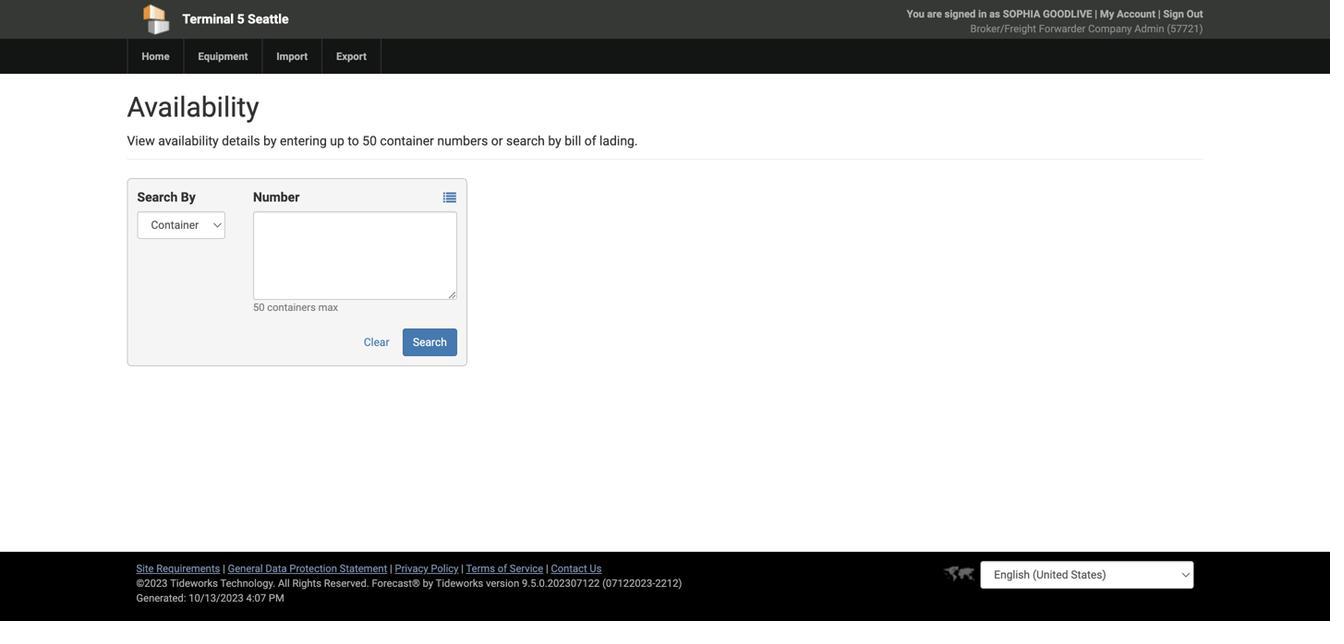 Task type: vqa. For each thing, say whether or not it's contained in the screenshot.
&
no



Task type: describe. For each thing, give the bounding box(es) containing it.
terminal 5 seattle link
[[127, 0, 560, 39]]

sophia
[[1003, 8, 1041, 20]]

search button
[[403, 329, 457, 357]]

home
[[142, 50, 170, 62]]

are
[[928, 8, 942, 20]]

clear button
[[354, 329, 400, 357]]

or
[[491, 134, 503, 149]]

signed
[[945, 8, 976, 20]]

out
[[1187, 8, 1204, 20]]

forecast®
[[372, 578, 420, 590]]

pm
[[269, 593, 284, 605]]

up
[[330, 134, 345, 149]]

rights
[[292, 578, 322, 590]]

by inside site requirements | general data protection statement | privacy policy | terms of service | contact us ©2023 tideworks technology. all rights reserved. forecast® by tideworks version 9.5.0.202307122 (07122023-2212) generated: 10/13/2023 4:07 pm
[[423, 578, 434, 590]]

terms
[[466, 563, 495, 575]]

sign out link
[[1164, 8, 1204, 20]]

5
[[237, 12, 245, 27]]

view
[[127, 134, 155, 149]]

show list image
[[443, 192, 456, 205]]

service
[[510, 563, 544, 575]]

protection
[[290, 563, 337, 575]]

number
[[253, 190, 300, 205]]

home link
[[127, 39, 183, 74]]

site
[[136, 563, 154, 575]]

availability
[[158, 134, 219, 149]]

export link
[[322, 39, 381, 74]]

contact
[[551, 563, 587, 575]]

you
[[907, 8, 925, 20]]

(57721)
[[1168, 23, 1204, 35]]

as
[[990, 8, 1001, 20]]

sign
[[1164, 8, 1185, 20]]

0 horizontal spatial 50
[[253, 302, 265, 314]]

container
[[380, 134, 434, 149]]

technology.
[[220, 578, 276, 590]]

forwarder
[[1039, 23, 1086, 35]]

data
[[266, 563, 287, 575]]

you are signed in as sophia goodlive | my account | sign out broker/freight forwarder company admin (57721)
[[907, 8, 1204, 35]]

goodlive
[[1044, 8, 1093, 20]]

generated:
[[136, 593, 186, 605]]

broker/freight
[[971, 23, 1037, 35]]

1 horizontal spatial of
[[585, 134, 597, 149]]

my account link
[[1101, 8, 1156, 20]]

details
[[222, 134, 260, 149]]

2 horizontal spatial by
[[548, 134, 562, 149]]

of inside site requirements | general data protection statement | privacy policy | terms of service | contact us ©2023 tideworks technology. all rights reserved. forecast® by tideworks version 9.5.0.202307122 (07122023-2212) generated: 10/13/2023 4:07 pm
[[498, 563, 507, 575]]

| up forecast®
[[390, 563, 393, 575]]

reserved.
[[324, 578, 369, 590]]

0 horizontal spatial by
[[263, 134, 277, 149]]

privacy
[[395, 563, 429, 575]]

general data protection statement link
[[228, 563, 387, 575]]



Task type: locate. For each thing, give the bounding box(es) containing it.
4:07
[[246, 593, 266, 605]]

bill
[[565, 134, 582, 149]]

©2023 tideworks
[[136, 578, 218, 590]]

0 vertical spatial of
[[585, 134, 597, 149]]

50 left containers
[[253, 302, 265, 314]]

search for search by
[[137, 190, 178, 205]]

in
[[979, 8, 987, 20]]

1 horizontal spatial search
[[413, 336, 447, 349]]

to
[[348, 134, 359, 149]]

site requirements | general data protection statement | privacy policy | terms of service | contact us ©2023 tideworks technology. all rights reserved. forecast® by tideworks version 9.5.0.202307122 (07122023-2212) generated: 10/13/2023 4:07 pm
[[136, 563, 682, 605]]

search inside button
[[413, 336, 447, 349]]

by
[[181, 190, 196, 205]]

admin
[[1135, 23, 1165, 35]]

equipment link
[[183, 39, 262, 74]]

site requirements link
[[136, 563, 220, 575]]

view availability details by entering up to 50 container numbers or search by bill of lading.
[[127, 134, 638, 149]]

Number text field
[[253, 212, 457, 300]]

0 horizontal spatial of
[[498, 563, 507, 575]]

terminal
[[183, 12, 234, 27]]

10/13/2023
[[189, 593, 244, 605]]

by left bill on the top left of the page
[[548, 134, 562, 149]]

clear
[[364, 336, 390, 349]]

terminal 5 seattle
[[183, 12, 289, 27]]

9.5.0.202307122
[[522, 578, 600, 590]]

import
[[277, 50, 308, 62]]

by
[[263, 134, 277, 149], [548, 134, 562, 149], [423, 578, 434, 590]]

general
[[228, 563, 263, 575]]

1 horizontal spatial 50
[[362, 134, 377, 149]]

availability
[[127, 91, 259, 124]]

of up version
[[498, 563, 507, 575]]

my
[[1101, 8, 1115, 20]]

50 containers max
[[253, 302, 338, 314]]

tideworks
[[436, 578, 484, 590]]

1 vertical spatial of
[[498, 563, 507, 575]]

entering
[[280, 134, 327, 149]]

search
[[137, 190, 178, 205], [413, 336, 447, 349]]

| left my
[[1095, 8, 1098, 20]]

1 vertical spatial search
[[413, 336, 447, 349]]

50 right to
[[362, 134, 377, 149]]

seattle
[[248, 12, 289, 27]]

|
[[1095, 8, 1098, 20], [1159, 8, 1161, 20], [223, 563, 225, 575], [390, 563, 393, 575], [461, 563, 464, 575], [546, 563, 549, 575]]

by down the privacy policy 'link'
[[423, 578, 434, 590]]

company
[[1089, 23, 1133, 35]]

0 horizontal spatial search
[[137, 190, 178, 205]]

of right bill on the top left of the page
[[585, 134, 597, 149]]

max
[[318, 302, 338, 314]]

search by
[[137, 190, 196, 205]]

account
[[1117, 8, 1156, 20]]

| left the sign
[[1159, 8, 1161, 20]]

search left by
[[137, 190, 178, 205]]

import link
[[262, 39, 322, 74]]

search right clear
[[413, 336, 447, 349]]

containers
[[267, 302, 316, 314]]

terms of service link
[[466, 563, 544, 575]]

search for search
[[413, 336, 447, 349]]

contact us link
[[551, 563, 602, 575]]

0 vertical spatial search
[[137, 190, 178, 205]]

us
[[590, 563, 602, 575]]

1 horizontal spatial by
[[423, 578, 434, 590]]

(07122023-
[[603, 578, 656, 590]]

| up tideworks
[[461, 563, 464, 575]]

export
[[337, 50, 367, 62]]

| up 9.5.0.202307122
[[546, 563, 549, 575]]

equipment
[[198, 50, 248, 62]]

search
[[506, 134, 545, 149]]

privacy policy link
[[395, 563, 459, 575]]

requirements
[[156, 563, 220, 575]]

0 vertical spatial 50
[[362, 134, 377, 149]]

all
[[278, 578, 290, 590]]

by right "details"
[[263, 134, 277, 149]]

| left 'general'
[[223, 563, 225, 575]]

of
[[585, 134, 597, 149], [498, 563, 507, 575]]

lading.
[[600, 134, 638, 149]]

version
[[486, 578, 520, 590]]

50
[[362, 134, 377, 149], [253, 302, 265, 314]]

policy
[[431, 563, 459, 575]]

2212)
[[656, 578, 682, 590]]

1 vertical spatial 50
[[253, 302, 265, 314]]

statement
[[340, 563, 387, 575]]

numbers
[[437, 134, 488, 149]]



